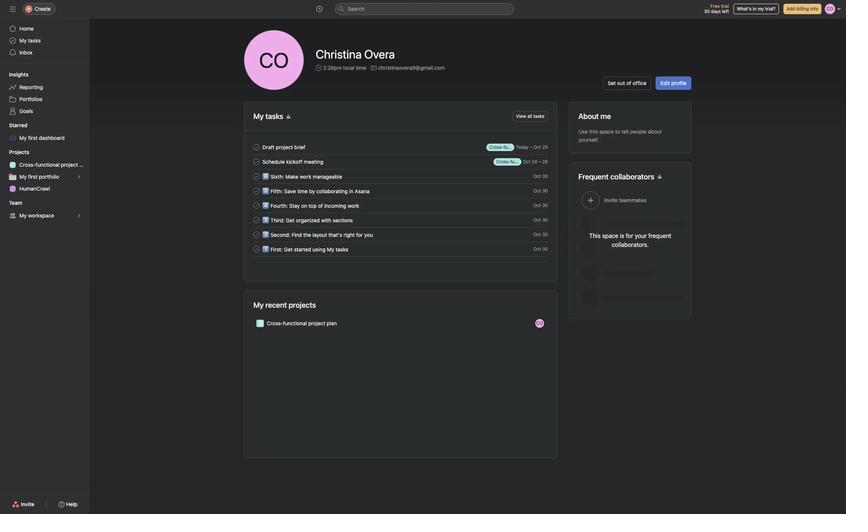 Task type: vqa. For each thing, say whether or not it's contained in the screenshot.
New insights icon on the top left
no



Task type: locate. For each thing, give the bounding box(es) containing it.
completed image left 1️⃣ at the top left of page
[[252, 245, 261, 253]]

1 first from the top
[[28, 135, 38, 141]]

3 completed checkbox from the top
[[252, 186, 261, 195]]

cross-
[[19, 162, 36, 168], [267, 320, 283, 326]]

2 horizontal spatial project
[[309, 320, 326, 326]]

0 horizontal spatial plan
[[79, 162, 89, 168]]

billing
[[797, 6, 810, 12]]

cross-functional project plan down recent projects
[[267, 320, 337, 326]]

my inside projects element
[[19, 173, 27, 180]]

fifth:
[[271, 188, 283, 194]]

get
[[286, 217, 295, 223], [284, 246, 293, 253]]

0 horizontal spatial cross-functional project plan
[[19, 162, 89, 168]]

cross-functional project plan up portfolio on the left top
[[19, 162, 89, 168]]

3️⃣ third: get organized with sections
[[263, 217, 353, 223]]

30 for 5️⃣ fifth: save time by collaborating in asana
[[543, 188, 548, 194]]

invite teammates
[[605, 197, 647, 203]]

time left by
[[298, 188, 308, 194]]

about
[[649, 128, 662, 135]]

oct 30 button for tasks
[[534, 246, 548, 252]]

3️⃣
[[263, 217, 269, 223]]

oct for 1️⃣ first: get started using my tasks
[[534, 246, 541, 252]]

info
[[811, 6, 819, 12]]

in left asana
[[349, 188, 354, 194]]

completed checkbox left 2️⃣
[[252, 230, 261, 239]]

completed checkbox left 5️⃣
[[252, 186, 261, 195]]

of
[[627, 80, 632, 86], [318, 203, 323, 209]]

completed image
[[252, 172, 261, 181], [252, 230, 261, 239]]

help button
[[54, 498, 82, 511]]

trial
[[722, 3, 730, 9]]

completed checkbox for 5️⃣
[[252, 186, 261, 195]]

get for started
[[284, 246, 293, 253]]

completed image left '6️⃣'
[[252, 172, 261, 181]]

functional down recent projects
[[283, 320, 307, 326]]

of right out
[[627, 80, 632, 86]]

christinaovera9@gmail.com link
[[379, 64, 445, 72]]

first up humancrawl
[[28, 173, 38, 180]]

0 horizontal spatial –
[[530, 144, 533, 150]]

my inside starred element
[[19, 135, 27, 141]]

work down asana
[[348, 203, 360, 209]]

my inside teams element
[[19, 212, 27, 219]]

30 for 4️⃣ fourth: stay on top of incoming work
[[543, 203, 548, 208]]

my for my tasks
[[19, 37, 27, 44]]

0 horizontal spatial work
[[300, 173, 312, 180]]

history image
[[317, 6, 323, 12]]

oct 30 button
[[534, 173, 548, 179], [534, 188, 548, 194], [534, 203, 548, 208], [534, 217, 548, 223], [534, 232, 548, 237], [534, 246, 548, 252]]

first inside starred element
[[28, 135, 38, 141]]

1 vertical spatial project
[[61, 162, 78, 168]]

my first dashboard link
[[4, 132, 85, 144]]

my for my first dashboard
[[19, 135, 27, 141]]

0 vertical spatial plan
[[79, 162, 89, 168]]

work right the make
[[300, 173, 312, 180]]

functional
[[36, 162, 59, 168], [283, 320, 307, 326]]

second:
[[271, 232, 290, 238]]

oct 30 for incoming
[[534, 203, 548, 208]]

completed image left 4️⃣
[[252, 201, 261, 210]]

view
[[516, 113, 527, 119]]

completed image left schedule
[[252, 157, 261, 166]]

1 completed checkbox from the top
[[252, 143, 261, 152]]

my up list image
[[254, 301, 264, 309]]

0 horizontal spatial in
[[349, 188, 354, 194]]

my up humancrawl
[[19, 173, 27, 180]]

hide sidebar image
[[10, 6, 16, 12]]

oct for 4️⃣ fourth: stay on top of incoming work
[[534, 203, 541, 208]]

completed checkbox left 1️⃣ at the top left of page
[[252, 245, 261, 253]]

draft
[[263, 144, 275, 150]]

completed image for 1️⃣
[[252, 245, 261, 253]]

edit profile
[[661, 80, 687, 86]]

tasks down that's at the left of page
[[336, 246, 349, 253]]

3 oct 30 button from the top
[[534, 203, 548, 208]]

4 oct 30 button from the top
[[534, 217, 548, 223]]

people
[[631, 128, 647, 135]]

first for dashboard
[[28, 135, 38, 141]]

cross-functional project plan inside projects element
[[19, 162, 89, 168]]

0 horizontal spatial cross-
[[19, 162, 36, 168]]

save
[[285, 188, 296, 194]]

0 vertical spatial of
[[627, 80, 632, 86]]

1 vertical spatial cross-
[[267, 320, 283, 326]]

completed image for draft
[[252, 143, 261, 152]]

0 vertical spatial get
[[286, 217, 295, 223]]

first inside projects element
[[28, 173, 38, 180]]

tasks right the 'all'
[[534, 113, 545, 119]]

1 vertical spatial in
[[349, 188, 354, 194]]

oct for 3️⃣ third: get organized with sections
[[534, 217, 541, 223]]

1 horizontal spatial project
[[276, 144, 293, 150]]

6️⃣
[[263, 173, 269, 180]]

1 vertical spatial completed image
[[252, 230, 261, 239]]

tell
[[622, 128, 629, 135]]

see details, my workspace image
[[77, 213, 81, 218]]

0 horizontal spatial time
[[298, 188, 308, 194]]

get right third:
[[286, 217, 295, 223]]

schedule kickoff meeting
[[263, 159, 324, 165]]

my down team at the top left of the page
[[19, 212, 27, 219]]

tasks down home
[[28, 37, 41, 44]]

completed checkbox left draft
[[252, 143, 261, 152]]

add
[[787, 6, 796, 12]]

1 vertical spatial functional
[[283, 320, 307, 326]]

workspace
[[28, 212, 54, 219]]

1 vertical spatial time
[[298, 188, 308, 194]]

1 horizontal spatial of
[[627, 80, 632, 86]]

2 completed image from the top
[[252, 157, 261, 166]]

manageable
[[313, 173, 342, 180]]

0 vertical spatial in
[[753, 6, 757, 12]]

3 completed checkbox from the top
[[252, 230, 261, 239]]

my
[[758, 6, 765, 12]]

30 inside the free trial 30 days left
[[705, 9, 710, 14]]

2 completed image from the top
[[252, 230, 261, 239]]

0 horizontal spatial of
[[318, 203, 323, 209]]

my inside global element
[[19, 37, 27, 44]]

my down 'starred'
[[19, 135, 27, 141]]

christina overa
[[316, 47, 395, 61]]

0 horizontal spatial co
[[259, 48, 289, 72]]

completed image left the 3️⃣
[[252, 215, 261, 224]]

0 vertical spatial first
[[28, 135, 38, 141]]

0 horizontal spatial tasks
[[28, 37, 41, 44]]

completed checkbox for 6️⃣
[[252, 172, 261, 181]]

0 vertical spatial tasks
[[28, 37, 41, 44]]

4 completed checkbox from the top
[[252, 215, 261, 224]]

2 first from the top
[[28, 173, 38, 180]]

6 oct 30 from the top
[[534, 246, 548, 252]]

team
[[9, 200, 22, 206]]

30 for 1️⃣ first: get started using my tasks
[[543, 246, 548, 252]]

1 vertical spatial plan
[[327, 320, 337, 326]]

add billing info
[[787, 6, 819, 12]]

30 for 3️⃣ third: get organized with sections
[[543, 217, 548, 223]]

oct
[[534, 144, 542, 150], [523, 159, 531, 165], [534, 173, 541, 179], [534, 188, 541, 194], [534, 203, 541, 208], [534, 217, 541, 223], [534, 232, 541, 237], [534, 246, 541, 252]]

completed image left draft
[[252, 143, 261, 152]]

use
[[579, 128, 588, 135]]

1 horizontal spatial cross-functional project plan
[[267, 320, 337, 326]]

2 completed checkbox from the top
[[252, 172, 261, 181]]

1 completed image from the top
[[252, 143, 261, 152]]

30
[[705, 9, 710, 14], [543, 173, 548, 179], [543, 188, 548, 194], [543, 203, 548, 208], [543, 217, 548, 223], [543, 232, 548, 237], [543, 246, 548, 252]]

1 vertical spatial get
[[284, 246, 293, 253]]

completed checkbox for 1️⃣
[[252, 245, 261, 253]]

my first portfolio link
[[4, 171, 85, 183]]

yourself.
[[579, 137, 599, 143]]

0 vertical spatial cross-
[[19, 162, 36, 168]]

help
[[66, 501, 78, 507]]

3 completed image from the top
[[252, 186, 261, 195]]

0 vertical spatial completed image
[[252, 172, 261, 181]]

add billing info button
[[784, 4, 822, 14]]

2 oct 30 button from the top
[[534, 188, 548, 194]]

– right today
[[530, 144, 533, 150]]

0 vertical spatial functional
[[36, 162, 59, 168]]

30 for 6️⃣ sixth: make work manageable
[[543, 173, 548, 179]]

project left brief
[[276, 144, 293, 150]]

of right top
[[318, 203, 323, 209]]

completed image
[[252, 143, 261, 152], [252, 157, 261, 166], [252, 186, 261, 195], [252, 201, 261, 210], [252, 215, 261, 224], [252, 245, 261, 253]]

1 horizontal spatial co
[[537, 320, 543, 326]]

cross-functional project plan link
[[4, 159, 89, 171]]

completed checkbox left schedule
[[252, 157, 261, 166]]

my right using
[[327, 246, 335, 253]]

create button
[[22, 3, 56, 15]]

4 completed image from the top
[[252, 201, 261, 210]]

5 oct 30 from the top
[[534, 232, 548, 237]]

completed checkbox for 2️⃣
[[252, 230, 261, 239]]

tasks
[[28, 37, 41, 44], [534, 113, 545, 119], [336, 246, 349, 253]]

1 vertical spatial tasks
[[534, 113, 545, 119]]

0 vertical spatial –
[[530, 144, 533, 150]]

0 vertical spatial project
[[276, 144, 293, 150]]

time right local
[[356, 65, 367, 71]]

projects element
[[0, 145, 90, 196]]

search
[[348, 6, 365, 12]]

my
[[19, 37, 27, 44], [19, 135, 27, 141], [19, 173, 27, 180], [19, 212, 27, 219], [327, 246, 335, 253], [254, 301, 264, 309]]

1 vertical spatial of
[[318, 203, 323, 209]]

project down recent projects
[[309, 320, 326, 326]]

oct 30 button for right
[[534, 232, 548, 237]]

projects button
[[0, 148, 29, 156]]

1 vertical spatial –
[[539, 159, 542, 165]]

starred element
[[0, 119, 90, 145]]

Completed checkbox
[[252, 143, 261, 152], [252, 201, 261, 210], [252, 230, 261, 239], [252, 245, 261, 253]]

0 vertical spatial cross-functional project plan
[[19, 162, 89, 168]]

my up inbox
[[19, 37, 27, 44]]

collaborating
[[317, 188, 348, 194]]

1 completed image from the top
[[252, 172, 261, 181]]

time
[[356, 65, 367, 71], [298, 188, 308, 194]]

functional up portfolio on the left top
[[36, 162, 59, 168]]

what's in my trial? button
[[734, 4, 780, 14]]

my first dashboard
[[19, 135, 65, 141]]

1 horizontal spatial –
[[539, 159, 542, 165]]

Completed checkbox
[[252, 157, 261, 166], [252, 172, 261, 181], [252, 186, 261, 195], [252, 215, 261, 224]]

1 horizontal spatial in
[[753, 6, 757, 12]]

completed checkbox left 4️⃣
[[252, 201, 261, 210]]

completed image for schedule
[[252, 157, 261, 166]]

1 horizontal spatial time
[[356, 65, 367, 71]]

2:28pm
[[323, 65, 342, 71]]

– right 24
[[539, 159, 542, 165]]

5 oct 30 button from the top
[[534, 232, 548, 237]]

third:
[[271, 217, 285, 223]]

invite
[[21, 501, 34, 507]]

0 vertical spatial co
[[259, 48, 289, 72]]

2 horizontal spatial tasks
[[534, 113, 545, 119]]

co
[[259, 48, 289, 72], [537, 320, 543, 326]]

completed checkbox left the 3️⃣
[[252, 215, 261, 224]]

completed image left 2️⃣
[[252, 230, 261, 239]]

completed checkbox for 3️⃣
[[252, 215, 261, 224]]

tasks inside my tasks link
[[28, 37, 41, 44]]

my recent projects
[[254, 301, 316, 309]]

4️⃣
[[263, 203, 269, 209]]

2 vertical spatial project
[[309, 320, 326, 326]]

4 completed checkbox from the top
[[252, 245, 261, 253]]

completed checkbox for 4️⃣
[[252, 201, 261, 210]]

2️⃣
[[263, 232, 269, 238]]

what's in my trial?
[[737, 6, 776, 12]]

1 horizontal spatial work
[[348, 203, 360, 209]]

1 vertical spatial first
[[28, 173, 38, 180]]

cross- right list image
[[267, 320, 283, 326]]

kickoff
[[286, 159, 303, 165]]

in left my
[[753, 6, 757, 12]]

teams element
[[0, 196, 90, 223]]

30 for 2️⃣ second: find the layout that's right for you
[[543, 232, 548, 237]]

3 oct 30 from the top
[[534, 203, 548, 208]]

project up see details, my first portfolio icon at top left
[[61, 162, 78, 168]]

for
[[356, 232, 363, 238]]

2 completed checkbox from the top
[[252, 201, 261, 210]]

1 horizontal spatial tasks
[[336, 246, 349, 253]]

edit
[[661, 80, 670, 86]]

0 horizontal spatial functional
[[36, 162, 59, 168]]

completed image left 5️⃣
[[252, 186, 261, 195]]

5 completed image from the top
[[252, 215, 261, 224]]

completed checkbox left '6️⃣'
[[252, 172, 261, 181]]

2 oct 30 from the top
[[534, 188, 548, 194]]

6 oct 30 button from the top
[[534, 246, 548, 252]]

to
[[616, 128, 621, 135]]

6 completed image from the top
[[252, 245, 261, 253]]

1 completed checkbox from the top
[[252, 157, 261, 166]]

0 horizontal spatial project
[[61, 162, 78, 168]]

2 vertical spatial tasks
[[336, 246, 349, 253]]

cross- down projects
[[19, 162, 36, 168]]

1 vertical spatial co
[[537, 320, 543, 326]]

get right first:
[[284, 246, 293, 253]]

first left dashboard
[[28, 135, 38, 141]]



Task type: describe. For each thing, give the bounding box(es) containing it.
1 horizontal spatial cross-
[[267, 320, 283, 326]]

office
[[633, 80, 647, 86]]

layout
[[313, 232, 327, 238]]

this
[[590, 128, 599, 135]]

draft project brief
[[263, 144, 306, 150]]

1 oct 30 button from the top
[[534, 173, 548, 179]]

my for my workspace
[[19, 212, 27, 219]]

1 horizontal spatial functional
[[283, 320, 307, 326]]

search list box
[[335, 3, 514, 15]]

25
[[543, 144, 548, 150]]

recent projects
[[266, 301, 316, 309]]

in inside button
[[753, 6, 757, 12]]

oct for 2️⃣ second: find the layout that's right for you
[[534, 232, 541, 237]]

oct for 5️⃣ fifth: save time by collaborating in asana
[[534, 188, 541, 194]]

profile
[[672, 80, 687, 86]]

schedule
[[263, 159, 285, 165]]

1️⃣
[[263, 246, 269, 253]]

out
[[618, 80, 626, 86]]

oct 30 button for incoming
[[534, 203, 548, 208]]

inbox
[[19, 49, 32, 56]]

reporting
[[19, 84, 43, 90]]

0 vertical spatial time
[[356, 65, 367, 71]]

starred
[[9, 122, 27, 128]]

about me
[[579, 112, 612, 120]]

started
[[294, 246, 311, 253]]

first:
[[271, 246, 283, 253]]

of inside button
[[627, 80, 632, 86]]

all
[[528, 113, 533, 119]]

today – oct 25
[[516, 144, 548, 150]]

4 oct 30 from the top
[[534, 217, 548, 223]]

oct 30 for right
[[534, 232, 548, 237]]

4️⃣ fourth: stay on top of incoming work
[[263, 203, 360, 209]]

completed image for 2️⃣
[[252, 230, 261, 239]]

oct 30 for in
[[534, 188, 548, 194]]

set out of office
[[608, 80, 647, 86]]

sections
[[333, 217, 353, 223]]

5️⃣ fifth: save time by collaborating in asana
[[263, 188, 370, 194]]

what's
[[737, 6, 752, 12]]

my first portfolio
[[19, 173, 59, 180]]

tasks inside view all tasks button
[[534, 113, 545, 119]]

6️⃣ sixth: make work manageable
[[263, 173, 342, 180]]

completed checkbox for schedule
[[252, 157, 261, 166]]

edit profile button
[[656, 76, 692, 90]]

see details, my first portfolio image
[[77, 175, 81, 179]]

by
[[309, 188, 315, 194]]

insights button
[[0, 71, 28, 78]]

dashboard
[[39, 135, 65, 141]]

completed image for 4️⃣
[[252, 201, 261, 210]]

functional inside projects element
[[36, 162, 59, 168]]

1 horizontal spatial plan
[[327, 320, 337, 326]]

my tasks
[[254, 112, 284, 120]]

sixth:
[[271, 173, 284, 180]]

the
[[304, 232, 311, 238]]

completed image for 6️⃣
[[252, 172, 261, 181]]

inbox link
[[4, 47, 85, 59]]

5️⃣
[[263, 188, 269, 194]]

home link
[[4, 23, 85, 35]]

right
[[344, 232, 355, 238]]

my for my recent projects
[[254, 301, 264, 309]]

space
[[600, 128, 614, 135]]

global element
[[0, 18, 90, 63]]

insights element
[[0, 68, 90, 119]]

free
[[711, 3, 720, 9]]

list image
[[258, 321, 263, 326]]

my for my first portfolio
[[19, 173, 27, 180]]

set out of office button
[[603, 76, 652, 90]]

incoming
[[325, 203, 347, 209]]

plan inside projects element
[[79, 162, 89, 168]]

0 vertical spatial work
[[300, 173, 312, 180]]

invite teammates button
[[570, 188, 692, 213]]

completed image for 3️⃣
[[252, 215, 261, 224]]

goals
[[19, 108, 33, 114]]

oct 30 button for in
[[534, 188, 548, 194]]

completed checkbox for draft
[[252, 143, 261, 152]]

find
[[292, 232, 302, 238]]

search button
[[335, 3, 514, 15]]

reporting link
[[4, 81, 85, 93]]

projects
[[9, 149, 29, 155]]

brief
[[295, 144, 306, 150]]

2️⃣ second: find the layout that's right for you
[[263, 232, 373, 238]]

that's
[[329, 232, 342, 238]]

get for organized
[[286, 217, 295, 223]]

completed image for 5️⃣
[[252, 186, 261, 195]]

insights
[[9, 71, 28, 78]]

starred button
[[0, 122, 27, 129]]

oct for 6️⃣ sixth: make work manageable
[[534, 173, 541, 179]]

using
[[313, 246, 326, 253]]

make
[[286, 173, 299, 180]]

christinaovera9@gmail.com
[[379, 65, 445, 71]]

portfolios link
[[4, 93, 85, 105]]

1️⃣ first: get started using my tasks
[[263, 246, 349, 253]]

days
[[712, 9, 721, 14]]

1 oct 30 from the top
[[534, 173, 548, 179]]

humancrawl
[[19, 185, 50, 192]]

frequent collaborators
[[579, 172, 655, 181]]

view all tasks button
[[513, 111, 548, 122]]

fourth:
[[271, 203, 288, 209]]

free trial 30 days left
[[705, 3, 730, 14]]

oct 30 for tasks
[[534, 246, 548, 252]]

1 vertical spatial work
[[348, 203, 360, 209]]

with
[[321, 217, 332, 223]]

1 vertical spatial cross-functional project plan
[[267, 320, 337, 326]]

today
[[516, 144, 529, 150]]

set
[[608, 80, 616, 86]]

view all tasks
[[516, 113, 545, 119]]

meeting
[[304, 159, 324, 165]]

portfolios
[[19, 96, 42, 102]]

26
[[543, 159, 548, 165]]

home
[[19, 25, 34, 32]]

invite button
[[7, 498, 39, 511]]

first for portfolio
[[28, 173, 38, 180]]

cross- inside projects element
[[19, 162, 36, 168]]

my tasks
[[19, 37, 41, 44]]

left
[[723, 9, 730, 14]]



